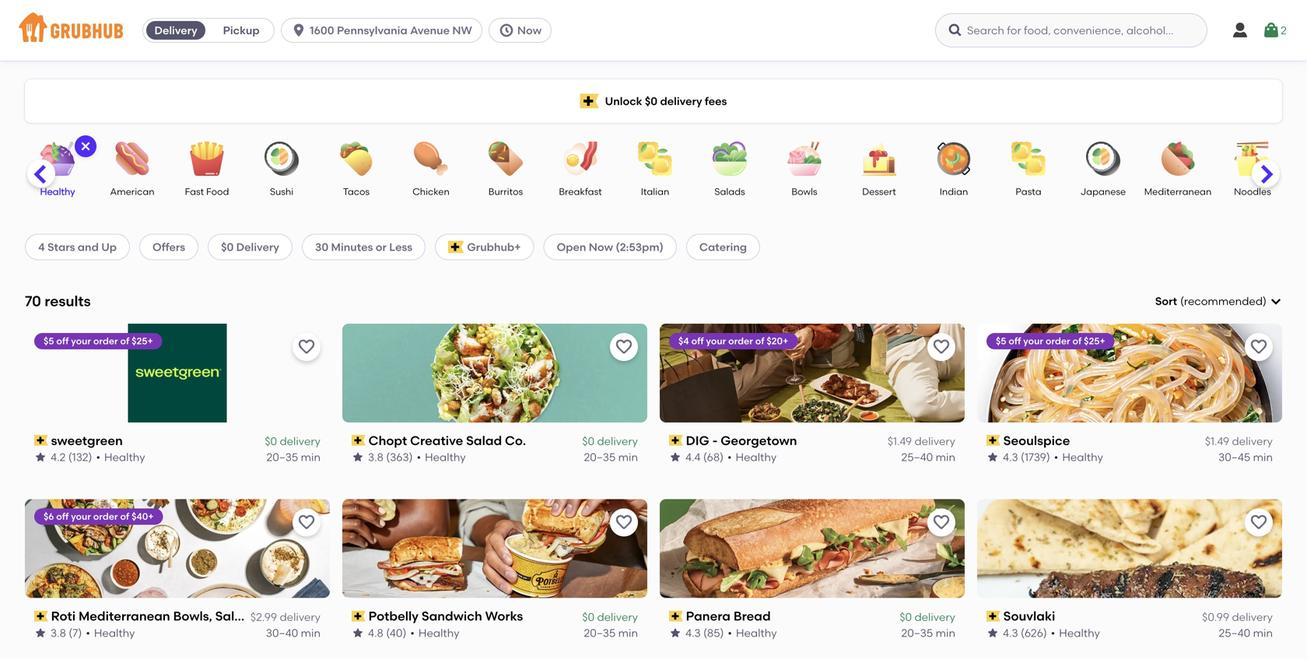 Task type: locate. For each thing, give the bounding box(es) containing it.
grubhub plus flag logo image left unlock
[[581, 94, 599, 109]]

$0
[[645, 94, 658, 108], [221, 240, 234, 254], [265, 435, 277, 448], [583, 435, 595, 448], [583, 611, 595, 624], [900, 611, 912, 624]]

• healthy down "georgetown" on the right of page
[[728, 451, 777, 464]]

• healthy for potbelly sandwich works
[[411, 627, 460, 640]]

1 horizontal spatial $25+
[[1085, 335, 1106, 347]]

salads down salads image
[[715, 186, 746, 197]]

(40)
[[386, 627, 407, 640]]

0 horizontal spatial $1.49 delivery
[[888, 435, 956, 448]]

star icon image left 4.2
[[34, 451, 47, 464]]

$1.49
[[888, 435, 912, 448], [1206, 435, 1230, 448]]

sandwich
[[422, 609, 482, 624]]

$4
[[679, 335, 690, 347]]

svg image left '2' button
[[1232, 21, 1250, 40]]

open
[[557, 240, 587, 254]]

• healthy down potbelly sandwich works
[[411, 627, 460, 640]]

3.8 for chopt creative salad co.
[[368, 451, 384, 464]]

• right "(626)"
[[1052, 627, 1056, 640]]

main navigation navigation
[[0, 0, 1308, 61]]

2 $1.49 from the left
[[1206, 435, 1230, 448]]

2 horizontal spatial svg image
[[1263, 21, 1281, 40]]

off for seoulspice
[[1009, 335, 1022, 347]]

svg image right ) at the right of the page
[[1271, 295, 1283, 308]]

2 $5 off your order of $25+ from the left
[[996, 335, 1106, 347]]

star icon image left 3.8 (363)
[[352, 451, 364, 464]]

of for dig - georgetown
[[756, 335, 765, 347]]

unlock $0 delivery fees
[[605, 94, 727, 108]]

min
[[301, 451, 321, 464], [619, 451, 638, 464], [936, 451, 956, 464], [1254, 451, 1274, 464], [301, 627, 321, 640], [619, 627, 638, 640], [936, 627, 956, 640], [1254, 627, 1274, 640]]

1 horizontal spatial 25–40
[[1219, 627, 1251, 640]]

• right (7)
[[86, 627, 90, 640]]

• right (85)
[[728, 627, 733, 640]]

save this restaurant image
[[297, 338, 316, 356], [615, 338, 634, 356], [297, 514, 316, 532]]

0 vertical spatial 25–40
[[902, 451, 934, 464]]

delivery for panera bread
[[915, 611, 956, 624]]

healthy for sweetgreen
[[104, 451, 145, 464]]

3.8 left (7)
[[51, 627, 66, 640]]

mediterranean
[[1145, 186, 1212, 197], [79, 609, 170, 624]]

3.8 down chopt
[[368, 451, 384, 464]]

0 horizontal spatial svg image
[[291, 23, 307, 38]]

4.3 left "(626)"
[[1003, 627, 1019, 640]]

1 $25+ from the left
[[132, 335, 153, 347]]

delivery
[[661, 94, 703, 108], [280, 435, 321, 448], [597, 435, 638, 448], [915, 435, 956, 448], [1233, 435, 1274, 448], [280, 611, 321, 624], [597, 611, 638, 624], [915, 611, 956, 624], [1233, 611, 1274, 624]]

or
[[376, 240, 387, 254]]

up
[[101, 240, 117, 254]]

svg image inside field
[[1271, 295, 1283, 308]]

healthy right (7)
[[94, 627, 135, 640]]

• right (1739)
[[1055, 451, 1059, 464]]

4.3 left (85)
[[686, 627, 701, 640]]

• healthy down the sweetgreen in the bottom of the page
[[96, 451, 145, 464]]

star icon image for sweetgreen
[[34, 451, 47, 464]]

20–35 for sweetgreen
[[267, 451, 298, 464]]

healthy down healthy image
[[40, 186, 75, 197]]

your for roti mediterranean bowls, salads & pitas
[[71, 511, 91, 523]]

0 horizontal spatial grubhub plus flag logo image
[[449, 241, 464, 253]]

• right (68)
[[728, 451, 732, 464]]

1 $1.49 from the left
[[888, 435, 912, 448]]

(1739)
[[1021, 451, 1051, 464]]

delivery for dig - georgetown
[[915, 435, 956, 448]]

subscription pass image left dig
[[670, 435, 683, 446]]

1 horizontal spatial $5 off your order of $25+
[[996, 335, 1106, 347]]

1 vertical spatial mediterranean
[[79, 609, 170, 624]]

3.8 for roti mediterranean bowls, salads & pitas
[[51, 627, 66, 640]]

svg image for 2
[[1263, 21, 1281, 40]]

0 vertical spatial now
[[518, 24, 542, 37]]

$0 delivery
[[265, 435, 321, 448], [583, 435, 638, 448], [583, 611, 638, 624], [900, 611, 956, 624]]

1 horizontal spatial $1.49
[[1206, 435, 1230, 448]]

1 horizontal spatial 3.8
[[368, 451, 384, 464]]

0 horizontal spatial 25–40
[[902, 451, 934, 464]]

1 horizontal spatial grubhub plus flag logo image
[[581, 94, 599, 109]]

1600 pennsylvania avenue nw
[[310, 24, 472, 37]]

(68)
[[704, 451, 724, 464]]

dig
[[686, 433, 710, 448]]

0 vertical spatial 25–40 min
[[902, 451, 956, 464]]

noodles image
[[1226, 142, 1281, 176]]

1 vertical spatial 25–40 min
[[1219, 627, 1274, 640]]

min for seoulspice
[[1254, 451, 1274, 464]]

svg image left american image
[[79, 140, 92, 153]]

$25+
[[132, 335, 153, 347], [1085, 335, 1106, 347]]

$25+ for sweetgreen
[[132, 335, 153, 347]]

•
[[96, 451, 100, 464], [417, 451, 421, 464], [728, 451, 732, 464], [1055, 451, 1059, 464], [86, 627, 90, 640], [411, 627, 415, 640], [728, 627, 733, 640], [1052, 627, 1056, 640]]

star icon image
[[34, 451, 47, 464], [352, 451, 364, 464], [670, 451, 682, 464], [987, 451, 1000, 464], [34, 627, 47, 639], [352, 627, 364, 639], [670, 627, 682, 639], [987, 627, 1000, 639]]

delivery for sweetgreen
[[280, 435, 321, 448]]

4.3 for seoulspice
[[1003, 451, 1019, 464]]

subscription pass image for potbelly sandwich works
[[352, 611, 366, 622]]

• right (132)
[[96, 451, 100, 464]]

off for roti mediterranean bowls, salads & pitas
[[56, 511, 69, 523]]

seoulspice logo image
[[978, 324, 1283, 423]]

1 horizontal spatial salads
[[715, 186, 746, 197]]

save this restaurant image
[[933, 338, 951, 356], [1250, 338, 1269, 356], [615, 514, 634, 532], [933, 514, 951, 532], [1250, 514, 1269, 532]]

• for chopt creative salad co.
[[417, 451, 421, 464]]

$0 delivery for sweetgreen
[[265, 435, 321, 448]]

svg image inside '2' button
[[1263, 21, 1281, 40]]

svg image right nw
[[499, 23, 514, 38]]

healthy right (1739)
[[1063, 451, 1104, 464]]

star icon image left 4.3 (1739) on the bottom right of the page
[[987, 451, 1000, 464]]

grubhub plus flag logo image left the grubhub+ on the top
[[449, 241, 464, 253]]

delivery for roti mediterranean bowls, salads & pitas
[[280, 611, 321, 624]]

1 vertical spatial delivery
[[236, 240, 279, 254]]

now right nw
[[518, 24, 542, 37]]

min for chopt creative salad co.
[[619, 451, 638, 464]]

0 vertical spatial 3.8
[[368, 451, 384, 464]]

bowls
[[792, 186, 818, 197]]

svg image inside 1600 pennsylvania avenue nw button
[[291, 23, 307, 38]]

now inside now button
[[518, 24, 542, 37]]

pitas
[[273, 609, 304, 624]]

• healthy down bread
[[728, 627, 777, 640]]

1 vertical spatial grubhub plus flag logo image
[[449, 241, 464, 253]]

$0 for panera bread
[[900, 611, 912, 624]]

0 horizontal spatial mediterranean
[[79, 609, 170, 624]]

star icon image for roti mediterranean bowls, salads & pitas
[[34, 627, 47, 639]]

star icon image left 3.8 (7)
[[34, 627, 47, 639]]

burritos
[[489, 186, 523, 197]]

pasta
[[1016, 186, 1042, 197]]

salads
[[715, 186, 746, 197], [215, 609, 257, 624]]

salads left &
[[215, 609, 257, 624]]

italian image
[[628, 142, 683, 176]]

tacos
[[343, 186, 370, 197]]

0 horizontal spatial $1.49
[[888, 435, 912, 448]]

(7)
[[69, 627, 82, 640]]

• right '(363)'
[[417, 451, 421, 464]]

• healthy right (7)
[[86, 627, 135, 640]]

subscription pass image
[[34, 435, 48, 446], [987, 435, 1001, 446], [352, 611, 366, 622], [670, 611, 683, 622]]

chicken
[[413, 186, 450, 197]]

offers
[[153, 240, 185, 254]]

roti mediterranean bowls, salads & pitas
[[51, 609, 304, 624]]

0 horizontal spatial $5
[[44, 335, 54, 347]]

4.3 for panera bread
[[686, 627, 701, 640]]

2 $1.49 delivery from the left
[[1206, 435, 1274, 448]]

order for sweetgreen
[[93, 335, 118, 347]]

souvlaki logo image
[[978, 500, 1283, 598]]

subscription pass image
[[352, 435, 366, 446], [670, 435, 683, 446], [34, 611, 48, 622], [987, 611, 1001, 622]]

dessert image
[[852, 142, 907, 176]]

georgetown
[[721, 433, 798, 448]]

star icon image for seoulspice
[[987, 451, 1000, 464]]

healthy down potbelly sandwich works
[[419, 627, 460, 640]]

30–40
[[266, 627, 298, 640]]

4.3 (85)
[[686, 627, 724, 640]]

• for panera bread
[[728, 627, 733, 640]]

• healthy right "(626)"
[[1052, 627, 1101, 640]]

4
[[38, 240, 45, 254]]

$1.49 delivery
[[888, 435, 956, 448], [1206, 435, 1274, 448]]

american
[[110, 186, 155, 197]]

$2.99
[[251, 611, 277, 624]]

grubhub plus flag logo image
[[581, 94, 599, 109], [449, 241, 464, 253]]

25–40 for souvlaki
[[1219, 627, 1251, 640]]

25–40 min
[[902, 451, 956, 464], [1219, 627, 1274, 640]]

4.4
[[686, 451, 701, 464]]

healthy down chopt creative salad co. on the bottom of the page
[[425, 451, 466, 464]]

subscription pass image left chopt
[[352, 435, 366, 446]]

of for seoulspice
[[1073, 335, 1082, 347]]

0 horizontal spatial $5 off your order of $25+
[[44, 335, 153, 347]]

subscription pass image left potbelly
[[352, 611, 366, 622]]

healthy for panera bread
[[736, 627, 777, 640]]

off for sweetgreen
[[56, 335, 69, 347]]

healthy down the sweetgreen in the bottom of the page
[[104, 451, 145, 464]]

0 horizontal spatial $25+
[[132, 335, 153, 347]]

svg image
[[1263, 21, 1281, 40], [291, 23, 307, 38], [948, 23, 964, 38]]

1 horizontal spatial now
[[589, 240, 613, 254]]

mediterranean up (7)
[[79, 609, 170, 624]]

recommended
[[1185, 295, 1264, 308]]

$20+
[[767, 335, 789, 347]]

catering
[[700, 240, 747, 254]]

70
[[25, 293, 41, 310]]

japanese
[[1081, 186, 1127, 197]]

$0 for chopt creative salad co.
[[583, 435, 595, 448]]

healthy for dig - georgetown
[[736, 451, 777, 464]]

your
[[71, 335, 91, 347], [706, 335, 727, 347], [1024, 335, 1044, 347], [71, 511, 91, 523]]

results
[[45, 293, 91, 310]]

20–35 min for sandwich
[[584, 627, 638, 640]]

3.8 (363)
[[368, 451, 413, 464]]

svg image inside now button
[[499, 23, 514, 38]]

0 horizontal spatial 3.8
[[51, 627, 66, 640]]

1 horizontal spatial $1.49 delivery
[[1206, 435, 1274, 448]]

salad
[[466, 433, 502, 448]]

healthy down "georgetown" on the right of page
[[736, 451, 777, 464]]

panera bread logo image
[[660, 500, 965, 598]]

• healthy down creative
[[417, 451, 466, 464]]

now right open
[[589, 240, 613, 254]]

of
[[120, 335, 129, 347], [756, 335, 765, 347], [1073, 335, 1082, 347], [120, 511, 129, 523]]

$1.49 delivery for seoulspice
[[1206, 435, 1274, 448]]

order
[[93, 335, 118, 347], [729, 335, 753, 347], [1046, 335, 1071, 347], [93, 511, 118, 523]]

1 vertical spatial salads
[[215, 609, 257, 624]]

None field
[[1156, 294, 1283, 309]]

healthy
[[40, 186, 75, 197], [104, 451, 145, 464], [425, 451, 466, 464], [736, 451, 777, 464], [1063, 451, 1104, 464], [94, 627, 135, 640], [419, 627, 460, 640], [736, 627, 777, 640], [1060, 627, 1101, 640]]

star icon image left 4.8
[[352, 627, 364, 639]]

chopt creative salad co. logo image
[[343, 324, 648, 423]]

of for sweetgreen
[[120, 335, 129, 347]]

$5 off your order of $25+ for seoulspice
[[996, 335, 1106, 347]]

25–40 for dig - georgetown
[[902, 451, 934, 464]]

salads image
[[703, 142, 757, 176]]

healthy down bread
[[736, 627, 777, 640]]

• healthy for roti mediterranean bowls, salads & pitas
[[86, 627, 135, 640]]

1 horizontal spatial 25–40 min
[[1219, 627, 1274, 640]]

star icon image left 4.3 (85)
[[670, 627, 682, 639]]

food
[[206, 186, 229, 197]]

delivery for souvlaki
[[1233, 611, 1274, 624]]

$40+
[[132, 511, 154, 523]]

dig - georgetown logo image
[[660, 324, 965, 423]]

avenue
[[410, 24, 450, 37]]

tacos image
[[329, 142, 384, 176]]

0 horizontal spatial 25–40 min
[[902, 451, 956, 464]]

subscription pass image left "panera"
[[670, 611, 683, 622]]

off
[[56, 335, 69, 347], [692, 335, 704, 347], [1009, 335, 1022, 347], [56, 511, 69, 523]]

• for sweetgreen
[[96, 451, 100, 464]]

2 $5 from the left
[[996, 335, 1007, 347]]

• healthy right (1739)
[[1055, 451, 1104, 464]]

1 $5 off your order of $25+ from the left
[[44, 335, 153, 347]]

star icon image left 4.4
[[670, 451, 682, 464]]

star icon image left 4.3 (626)
[[987, 627, 1000, 639]]

$0 delivery for chopt creative salad co.
[[583, 435, 638, 448]]

pennsylvania
[[337, 24, 408, 37]]

order for roti mediterranean bowls, salads & pitas
[[93, 511, 118, 523]]

breakfast image
[[554, 142, 608, 176]]

4.3 left (1739)
[[1003, 451, 1019, 464]]

sort
[[1156, 295, 1178, 308]]

subscription pass image left the seoulspice
[[987, 435, 1001, 446]]

save this restaurant button
[[293, 333, 321, 361], [610, 333, 638, 361], [928, 333, 956, 361], [1246, 333, 1274, 361], [293, 509, 321, 537], [610, 509, 638, 537], [928, 509, 956, 537], [1246, 509, 1274, 537]]

(85)
[[704, 627, 724, 640]]

$5 for sweetgreen
[[44, 335, 54, 347]]

subscription pass image for panera bread
[[670, 611, 683, 622]]

co.
[[505, 433, 526, 448]]

subscription pass image left the sweetgreen in the bottom of the page
[[34, 435, 48, 446]]

2 $25+ from the left
[[1085, 335, 1106, 347]]

1 horizontal spatial delivery
[[236, 240, 279, 254]]

0 horizontal spatial salads
[[215, 609, 257, 624]]

star icon image for chopt creative salad co.
[[352, 451, 364, 464]]

delivery for potbelly sandwich works
[[597, 611, 638, 624]]

healthy right "(626)"
[[1060, 627, 1101, 640]]

$0 delivery
[[221, 240, 279, 254]]

0 horizontal spatial now
[[518, 24, 542, 37]]

1 $1.49 delivery from the left
[[888, 435, 956, 448]]

0 vertical spatial grubhub plus flag logo image
[[581, 94, 599, 109]]

2
[[1281, 24, 1288, 37]]

1 vertical spatial 3.8
[[51, 627, 66, 640]]

healthy for seoulspice
[[1063, 451, 1104, 464]]

4.2
[[51, 451, 66, 464]]

delivery
[[155, 24, 198, 37], [236, 240, 279, 254]]

fast food image
[[180, 142, 234, 176]]

subscription pass image left roti
[[34, 611, 48, 622]]

stars
[[48, 240, 75, 254]]

1 horizontal spatial $5
[[996, 335, 1007, 347]]

and
[[78, 240, 99, 254]]

0 vertical spatial delivery
[[155, 24, 198, 37]]

25–40
[[902, 451, 934, 464], [1219, 627, 1251, 640]]

4 stars and up
[[38, 240, 117, 254]]

fast
[[185, 186, 204, 197]]

1 $5 from the left
[[44, 335, 54, 347]]

sushi
[[270, 186, 294, 197]]

1 horizontal spatial mediterranean
[[1145, 186, 1212, 197]]

burritos image
[[479, 142, 533, 176]]

delivery left pickup
[[155, 24, 198, 37]]

delivery down sushi
[[236, 240, 279, 254]]

• right (40)
[[411, 627, 415, 640]]

1 vertical spatial 25–40
[[1219, 627, 1251, 640]]

your for sweetgreen
[[71, 335, 91, 347]]

0 horizontal spatial delivery
[[155, 24, 198, 37]]

svg image
[[1232, 21, 1250, 40], [499, 23, 514, 38], [79, 140, 92, 153], [1271, 295, 1283, 308]]

$5 off your order of $25+
[[44, 335, 153, 347], [996, 335, 1106, 347]]

$1.49 for dig - georgetown
[[888, 435, 912, 448]]

order for dig - georgetown
[[729, 335, 753, 347]]

mediterranean down mediterranean image
[[1145, 186, 1212, 197]]



Task type: describe. For each thing, give the bounding box(es) containing it.
(626)
[[1021, 627, 1048, 640]]

pickup button
[[209, 18, 274, 43]]

save this restaurant image for sweetgreen
[[297, 338, 316, 356]]

$1.49 for seoulspice
[[1206, 435, 1230, 448]]

30
[[315, 240, 329, 254]]

chopt
[[369, 433, 407, 448]]

japanese image
[[1077, 142, 1131, 176]]

healthy for souvlaki
[[1060, 627, 1101, 640]]

roti
[[51, 609, 76, 624]]

&
[[260, 609, 270, 624]]

healthy for chopt creative salad co.
[[425, 451, 466, 464]]

bowls,
[[173, 609, 212, 624]]

30–45
[[1219, 451, 1251, 464]]

order for seoulspice
[[1046, 335, 1071, 347]]

save this restaurant image for roti mediterranean bowls, salads & pitas
[[297, 514, 316, 532]]

pickup
[[223, 24, 260, 37]]

$4 off your order of $20+
[[679, 335, 789, 347]]

25–40 min for souvlaki
[[1219, 627, 1274, 640]]

works
[[485, 609, 523, 624]]

svg image for 1600 pennsylvania avenue nw
[[291, 23, 307, 38]]

unlock
[[605, 94, 643, 108]]

20–35 for potbelly sandwich works
[[584, 627, 616, 640]]

delivery button
[[143, 18, 209, 43]]

• healthy for sweetgreen
[[96, 451, 145, 464]]

• for roti mediterranean bowls, salads & pitas
[[86, 627, 90, 640]]

20–35 for chopt creative salad co.
[[584, 451, 616, 464]]

3.8 (7)
[[51, 627, 82, 640]]

potbelly sandwich works
[[369, 609, 523, 624]]

1600
[[310, 24, 334, 37]]

25–40 min for dig - georgetown
[[902, 451, 956, 464]]

subscription pass image for seoulspice
[[987, 435, 1001, 446]]

1600 pennsylvania avenue nw button
[[281, 18, 489, 43]]

chopt creative salad co.
[[369, 433, 526, 448]]

minutes
[[331, 240, 373, 254]]

• healthy for seoulspice
[[1055, 451, 1104, 464]]

$6
[[44, 511, 54, 523]]

$0.99
[[1203, 611, 1230, 624]]

min for roti mediterranean bowls, salads & pitas
[[301, 627, 321, 640]]

of for roti mediterranean bowls, salads & pitas
[[120, 511, 129, 523]]

4.4 (68)
[[686, 451, 724, 464]]

subscription pass image for sweetgreen
[[34, 435, 48, 446]]

delivery inside button
[[155, 24, 198, 37]]

70 results
[[25, 293, 91, 310]]

• for potbelly sandwich works
[[411, 627, 415, 640]]

$0 delivery for potbelly sandwich works
[[583, 611, 638, 624]]

star icon image for souvlaki
[[987, 627, 1000, 639]]

sushi image
[[255, 142, 309, 176]]

)
[[1264, 295, 1267, 308]]

creative
[[410, 433, 463, 448]]

4.3 (1739)
[[1003, 451, 1051, 464]]

nw
[[453, 24, 472, 37]]

$0 delivery for panera bread
[[900, 611, 956, 624]]

0 vertical spatial mediterranean
[[1145, 186, 1212, 197]]

subscription pass image left the souvlaki
[[987, 611, 1001, 622]]

roti mediterranean bowls, salads & pitas logo image
[[25, 500, 330, 598]]

(132)
[[68, 451, 92, 464]]

star icon image for dig - georgetown
[[670, 451, 682, 464]]

subscription pass image for dig
[[670, 435, 683, 446]]

grubhub plus flag logo image for unlock $0 delivery fees
[[581, 94, 599, 109]]

delivery for seoulspice
[[1233, 435, 1274, 448]]

Search for food, convenience, alcohol... search field
[[936, 13, 1208, 47]]

• healthy for souvlaki
[[1052, 627, 1101, 640]]

save this restaurant image for souvlaki
[[1250, 514, 1269, 532]]

healthy image
[[30, 142, 85, 176]]

dessert
[[863, 186, 897, 197]]

italian
[[641, 186, 670, 197]]

30 minutes or less
[[315, 240, 413, 254]]

fast food
[[185, 186, 229, 197]]

bread
[[734, 609, 771, 624]]

subscription pass image for chopt
[[352, 435, 366, 446]]

$0 for sweetgreen
[[265, 435, 277, 448]]

panera
[[686, 609, 731, 624]]

30–45 min
[[1219, 451, 1274, 464]]

30–40 min
[[266, 627, 321, 640]]

chicken image
[[404, 142, 459, 176]]

dig - georgetown
[[686, 433, 798, 448]]

4.3 for souvlaki
[[1003, 627, 1019, 640]]

american image
[[105, 142, 160, 176]]

(363)
[[386, 451, 413, 464]]

• healthy for chopt creative salad co.
[[417, 451, 466, 464]]

noodles
[[1235, 186, 1272, 197]]

star icon image for panera bread
[[670, 627, 682, 639]]

seoulspice
[[1004, 433, 1071, 448]]

fees
[[705, 94, 727, 108]]

healthy for potbelly sandwich works
[[419, 627, 460, 640]]

0 vertical spatial salads
[[715, 186, 746, 197]]

healthy for roti mediterranean bowls, salads & pitas
[[94, 627, 135, 640]]

• for souvlaki
[[1052, 627, 1056, 640]]

min for potbelly sandwich works
[[619, 627, 638, 640]]

save this restaurant image for panera bread
[[933, 514, 951, 532]]

none field containing sort
[[1156, 294, 1283, 309]]

$0.99 delivery
[[1203, 611, 1274, 624]]

20–35 min for creative
[[584, 451, 638, 464]]

• for seoulspice
[[1055, 451, 1059, 464]]

2 button
[[1263, 16, 1288, 44]]

min for panera bread
[[936, 627, 956, 640]]

4.8 (40)
[[368, 627, 407, 640]]

potbelly sandwich works logo image
[[343, 500, 648, 598]]

(2:53pm)
[[616, 240, 664, 254]]

$0 for potbelly sandwich works
[[583, 611, 595, 624]]

breakfast
[[559, 186, 602, 197]]

$5 for seoulspice
[[996, 335, 1007, 347]]

sweetgreen logo image
[[128, 324, 227, 423]]

-
[[713, 433, 718, 448]]

1 horizontal spatial svg image
[[948, 23, 964, 38]]

1 vertical spatial now
[[589, 240, 613, 254]]

now button
[[489, 18, 558, 43]]

20–35 for panera bread
[[902, 627, 934, 640]]

bowls image
[[778, 142, 832, 176]]

min for souvlaki
[[1254, 627, 1274, 640]]

4.8
[[368, 627, 384, 640]]

(
[[1181, 295, 1185, 308]]

indian image
[[927, 142, 982, 176]]

off for dig - georgetown
[[692, 335, 704, 347]]

potbelly
[[369, 609, 419, 624]]

grubhub plus flag logo image for grubhub+
[[449, 241, 464, 253]]

save this restaurant image for potbelly sandwich works
[[615, 514, 634, 532]]

mediterranean image
[[1151, 142, 1206, 176]]

$5 off your order of $25+ for sweetgreen
[[44, 335, 153, 347]]

your for seoulspice
[[1024, 335, 1044, 347]]

your for dig - georgetown
[[706, 335, 727, 347]]

subscription pass image for roti
[[34, 611, 48, 622]]

• healthy for dig - georgetown
[[728, 451, 777, 464]]

4.3 (626)
[[1003, 627, 1048, 640]]

star icon image for potbelly sandwich works
[[352, 627, 364, 639]]

grubhub+
[[467, 240, 521, 254]]

souvlaki
[[1004, 609, 1056, 624]]

• for dig - georgetown
[[728, 451, 732, 464]]

min for sweetgreen
[[301, 451, 321, 464]]

less
[[389, 240, 413, 254]]

panera bread
[[686, 609, 771, 624]]

4.2 (132)
[[51, 451, 92, 464]]

sort ( recommended )
[[1156, 295, 1267, 308]]

20–35 min for bread
[[902, 627, 956, 640]]

• healthy for panera bread
[[728, 627, 777, 640]]

delivery for chopt creative salad co.
[[597, 435, 638, 448]]

sweetgreen
[[51, 433, 123, 448]]

indian
[[940, 186, 969, 197]]

pasta image
[[1002, 142, 1056, 176]]

min for dig - georgetown
[[936, 451, 956, 464]]

open now (2:53pm)
[[557, 240, 664, 254]]

$25+ for seoulspice
[[1085, 335, 1106, 347]]



Task type: vqa. For each thing, say whether or not it's contained in the screenshot.
second the SIDE from the right
no



